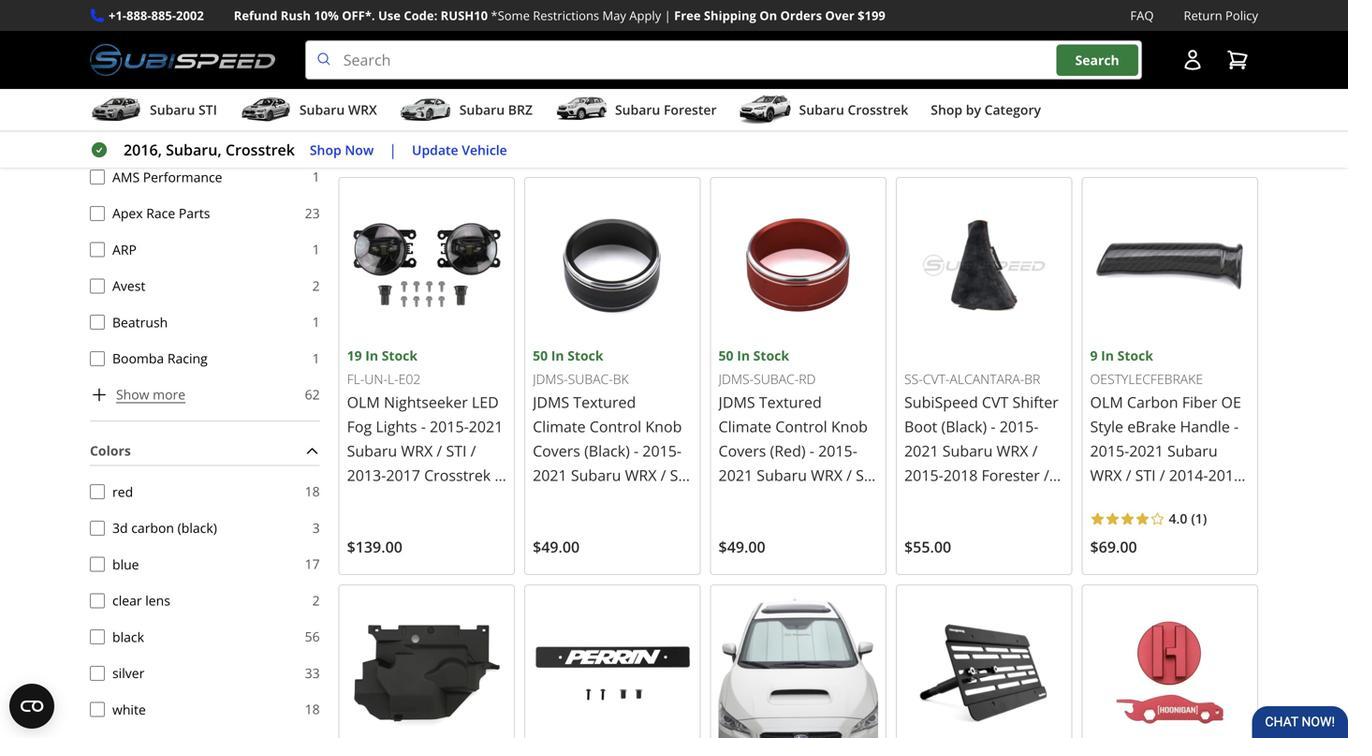 Task type: vqa. For each thing, say whether or not it's contained in the screenshot.


Task type: locate. For each thing, give the bounding box(es) containing it.
(black) down the subispeed
[[942, 416, 987, 436]]

2014- inside 19 in stock fl-un-l-e02 olm nightseeker led fog lights - 2015-2021 subaru wrx / sti / 2013-2017 crosstrek / 2014-2018 forester 2013-2016 scion fr-s / 2013-2020 subaru brz / 2017-2019 toyota 86
[[347, 489, 386, 510]]

| right now
[[389, 140, 397, 160]]

control down bk on the left of the page
[[590, 416, 642, 436]]

show
[[116, 386, 149, 403]]

textured for (black)
[[574, 392, 636, 412]]

2 vertical spatial 2017-
[[357, 562, 396, 583]]

0 horizontal spatial (
[[448, 102, 452, 120]]

show more
[[116, 386, 186, 403]]

0 horizontal spatial jdms
[[533, 392, 570, 412]]

2 50 from the left
[[533, 347, 548, 364]]

-
[[646, 0, 651, 4], [575, 9, 579, 29], [1031, 9, 1035, 29], [347, 33, 352, 53], [772, 33, 777, 53], [1159, 33, 1164, 53], [421, 416, 426, 436], [991, 416, 996, 436], [810, 441, 815, 461], [634, 441, 639, 461]]

olm inside 'olm full replacement led license plate housings - 2015-2021 subaru wrx / 2013- 2020 brz / 2014-2018 forester / 2016-2021 crosstrek / 2017-2020 impreza'
[[1091, 0, 1124, 4]]

1 subac- from the left
[[754, 370, 799, 388]]

0 horizontal spatial control
[[590, 416, 642, 436]]

(black) inside 50 in stock jdms-subac-bk jdms textured climate control knob covers (black) - 2015- 2021 subaru wrx / sti / 2014-2018 forester / 2016-2021 crosstrek
[[585, 441, 630, 461]]

shop
[[931, 101, 963, 119], [310, 141, 342, 159]]

h10
[[952, 9, 981, 29]]

universal
[[905, 33, 970, 53]]

textured inside 50 in stock jdms-subac-rd jdms textured climate control knob covers (red) - 2015- 2021 subaru wrx / sti / 2014-2018 forester / 2016-2021 crosstrek
[[759, 392, 822, 412]]

1 horizontal spatial (
[[1192, 510, 1196, 527]]

subaru inside ss-cvt-alcantara-br subispeed cvt shifter boot (black) - 2015- 2021 subaru wrx / 2015-2018 forester / 2015-2017 crosstrek
[[943, 441, 993, 461]]

control up (red)
[[776, 416, 828, 436]]

jdms- for jdms textured climate control knob covers (red) - 2015- 2021 subaru wrx / sti / 2014-2018 forester / 2016-2021 crosstrek
[[719, 370, 754, 388]]

olm up 9005
[[905, 0, 938, 4]]

led up housings
[[1091, 9, 1118, 29]]

jdms- left bk on the left of the page
[[533, 370, 568, 388]]

0 vertical spatial |
[[665, 7, 671, 24]]

shop for shop by category
[[931, 101, 963, 119]]

2018
[[465, 57, 499, 78], [1209, 82, 1243, 102], [944, 465, 978, 485], [386, 489, 421, 510], [767, 489, 802, 510], [582, 489, 616, 510]]

3 in from the left
[[551, 347, 564, 364]]

2019
[[396, 562, 430, 583]]

2013- down the search input field
[[719, 82, 758, 102]]

2013- inside gcs jdm style coin holder fuse box cover - 2015-2021 subaru wrx / sti / 2014-2018 forester / 2013-2017 crosstrek / 2017-2020 impreza
[[419, 82, 458, 102]]

2016- inside subaru ac vent - right hand - 2016 subaru wrx / sti / forester / 2016-2017 crosstrek / 2015-2016 impreza
[[533, 57, 572, 78]]

0 horizontal spatial (black)
[[585, 441, 630, 461]]

4.7
[[426, 102, 444, 120]]

impreza
[[610, 82, 667, 102], [347, 130, 404, 151], [1091, 155, 1148, 175]]

2017 up $12.05 at the top of the page
[[758, 82, 792, 102]]

control
[[776, 416, 828, 436], [590, 416, 642, 436]]

/
[[943, 9, 949, 29], [569, 33, 574, 53], [603, 33, 608, 53], [674, 33, 680, 53], [383, 57, 388, 78], [417, 57, 422, 78], [809, 57, 814, 78], [843, 57, 848, 78], [681, 57, 686, 78], [1181, 57, 1186, 78], [409, 82, 415, 102], [1160, 82, 1166, 102], [418, 106, 423, 126], [1153, 106, 1158, 126], [1161, 130, 1167, 151], [437, 441, 442, 461], [471, 441, 476, 461], [1033, 441, 1038, 461], [495, 465, 500, 485], [847, 465, 852, 485], [661, 465, 666, 485], [1044, 465, 1050, 485], [719, 489, 724, 510], [868, 489, 873, 510], [533, 489, 539, 510], [682, 489, 687, 510], [500, 514, 505, 534], [347, 562, 353, 583]]

1 textured from the left
[[759, 392, 822, 412]]

pinstripes
[[719, 9, 788, 29]]

jdm
[[380, 0, 408, 4]]

subac- inside 50 in stock jdms-subac-rd jdms textured climate control knob covers (red) - 2015- 2021 subaru wrx / sti / 2014-2018 forester / 2016-2021 crosstrek
[[754, 370, 799, 388]]

wrx inside side view mirror pinstripes (highlighter yellow) - 2015-2021 subaru wrx / sti / 2013-2017 crosstrek
[[773, 57, 805, 78]]

arp
[[112, 240, 137, 258]]

white button
[[90, 702, 105, 717]]

racing for boomba racing
[[168, 349, 208, 367]]

1 vertical spatial 18
[[305, 700, 320, 718]]

subispeed cvt shifter boot (black) - 2015-2021 subaru wrx / 2015-2018 forester / 2015-2017 crosstrek image
[[905, 185, 1065, 345]]

2016 up the $139.00
[[386, 514, 421, 534]]

subaru oem subaru front windshield sunshade - 2015-2021 subaru wrx / sti / 2013-2021 crosstrek image
[[719, 593, 879, 738]]

wrx inside subaru wrx dropdown button
[[348, 101, 377, 119]]

0 horizontal spatial led
[[472, 392, 499, 412]]

1 vertical spatial )
[[1203, 510, 1208, 527]]

impreza right a subaru forester thumbnail image
[[610, 82, 667, 102]]

9
[[1091, 347, 1098, 364]]

crosstrek inside gcs jdm style coin holder fuse box cover - 2015-2021 subaru wrx / sti / 2014-2018 forester / 2013-2017 crosstrek / 2017-2020 impreza
[[347, 106, 414, 126]]

50 inside 50 in stock jdms-subac-rd jdms textured climate control knob covers (red) - 2015- 2021 subaru wrx / sti / 2014-2018 forester / 2016-2021 crosstrek
[[719, 347, 734, 364]]

2 climate from the left
[[533, 416, 586, 436]]

olm down the fl-
[[347, 392, 380, 412]]

885-
[[151, 7, 176, 24]]

brz down housings
[[1129, 82, 1156, 102]]

2 3 from the top
[[312, 519, 320, 537]]

1 vertical spatial led
[[472, 392, 499, 412]]

0 vertical spatial shop
[[931, 101, 963, 119]]

1 horizontal spatial textured
[[759, 392, 822, 412]]

1 horizontal spatial led
[[1091, 9, 1118, 29]]

wrx
[[533, 33, 565, 53], [347, 57, 379, 78], [773, 57, 805, 78], [1145, 57, 1177, 78], [348, 101, 377, 119], [401, 441, 433, 461], [997, 441, 1029, 461], [811, 465, 843, 485], [625, 465, 657, 485]]

18 down 33
[[305, 700, 320, 718]]

in inside 9 in stock oestylecfebrake
[[1102, 347, 1115, 364]]

return
[[1184, 7, 1223, 24]]

subaru inside 'dropdown button'
[[150, 101, 195, 119]]

covers
[[719, 441, 767, 461], [533, 441, 581, 461]]

2018 inside gcs jdm style coin holder fuse box cover - 2015-2021 subaru wrx / sti / 2014-2018 forester / 2013-2017 crosstrek / 2017-2020 impreza
[[465, 57, 499, 78]]

olm for olm full replacement led license plate housings - 2015-2021 subaru wrx / 2013- 2020 brz / 2014-2018 forester / 2016-2021 crosstrek / 2017-2020 impreza
[[1091, 0, 1124, 4]]

rush10
[[441, 7, 488, 24]]

search
[[1076, 51, 1120, 69]]

control inside 50 in stock jdms-subac-rd jdms textured climate control knob covers (red) - 2015- 2021 subaru wrx / sti / 2014-2018 forester / 2016-2021 crosstrek
[[776, 416, 828, 436]]

1 horizontal spatial jdms-
[[719, 370, 754, 388]]

rush
[[281, 7, 311, 24]]

brz down s
[[479, 538, 506, 558]]

3 stock from the left
[[568, 347, 604, 364]]

control for (black)
[[590, 416, 642, 436]]

olm inside 19 in stock fl-un-l-e02 olm nightseeker led fog lights - 2015-2021 subaru wrx / sti / 2013-2017 crosstrek / 2014-2018 forester 2013-2016 scion fr-s / 2013-2020 subaru brz / 2017-2019 toyota 86
[[347, 392, 380, 412]]

1 horizontal spatial (black)
[[942, 416, 987, 436]]

1 horizontal spatial $49.00
[[719, 537, 766, 557]]

wrx inside ss-cvt-alcantara-br subispeed cvt shifter boot (black) - 2015- 2021 subaru wrx / 2015-2018 forester / 2015-2017 crosstrek
[[997, 441, 1029, 461]]

in for jdms textured climate control knob covers (black) - 2015- 2021 subaru wrx / sti / 2014-2018 forester / 2016-2021 crosstrek
[[551, 347, 564, 364]]

1 3 from the top
[[312, 23, 320, 40]]

2015- inside 'olm full replacement led license plate housings - 2015-2021 subaru wrx / 2013- 2020 brz / 2014-2018 forester / 2016-2021 crosstrek / 2017-2020 impreza'
[[1168, 33, 1207, 53]]

2 jdms- from the left
[[533, 370, 568, 388]]

jdms for jdms textured climate control knob covers (red) - 2015- 2021 subaru wrx / sti / 2014-2018 forester / 2016-2021 crosstrek
[[719, 392, 756, 412]]

18 up 17
[[305, 483, 320, 500]]

over
[[826, 7, 855, 24]]

faq
[[1131, 7, 1154, 24]]

forester inside 50 in stock jdms-subac-rd jdms textured climate control knob covers (red) - 2015- 2021 subaru wrx / sti / 2014-2018 forester / 2016-2021 crosstrek
[[806, 489, 864, 510]]

stock inside 50 in stock jdms-subac-rd jdms textured climate control knob covers (red) - 2015- 2021 subaru wrx / sti / 2014-2018 forester / 2016-2021 crosstrek
[[754, 347, 790, 364]]

0 horizontal spatial jdms-
[[533, 370, 568, 388]]

brz right 14
[[508, 101, 533, 119]]

jdms for jdms textured climate control knob covers (black) - 2015- 2021 subaru wrx / sti / 2014-2018 forester / 2016-2021 crosstrek
[[533, 392, 570, 412]]

0 vertical spatial 2017-
[[427, 106, 466, 126]]

(black) inside ss-cvt-alcantara-br subispeed cvt shifter boot (black) - 2015- 2021 subaru wrx / 2015-2018 forester / 2015-2017 crosstrek
[[942, 416, 987, 436]]

1 knob from the left
[[832, 416, 868, 436]]

3 right rush
[[312, 23, 320, 40]]

9 in stock oestylecfebrake
[[1091, 347, 1204, 388]]

racing up induction
[[154, 59, 194, 77]]

2016- inside 'olm full replacement led license plate housings - 2015-2021 subaru wrx / 2013- 2020 brz / 2014-2018 forester / 2016-2021 crosstrek / 2017-2020 impreza'
[[1162, 106, 1201, 126]]

) for $20.00
[[467, 102, 471, 120]]

1 $49.00 from the left
[[533, 537, 580, 557]]

subaru inside 50 in stock jdms-subac-bk jdms textured climate control knob covers (black) - 2015- 2021 subaru wrx / sti / 2014-2018 forester / 2016-2021 crosstrek
[[571, 465, 621, 485]]

br
[[1025, 370, 1041, 388]]

Boomba Racing button
[[90, 351, 105, 366]]

textured for (red)
[[759, 392, 822, 412]]

shop left now
[[310, 141, 342, 159]]

jdms inside 50 in stock jdms-subac-bk jdms textured climate control knob covers (black) - 2015- 2021 subaru wrx / sti / 2014-2018 forester / 2016-2021 crosstrek
[[533, 392, 570, 412]]

2 up 56
[[312, 591, 320, 609]]

knob for (red)
[[832, 416, 868, 436]]

0 vertical spatial racing
[[154, 59, 194, 77]]

0 horizontal spatial $49.00
[[533, 537, 580, 557]]

1 horizontal spatial )
[[1203, 510, 1208, 527]]

1 50 from the left
[[719, 347, 734, 364]]

knob for (black)
[[646, 416, 682, 436]]

textured inside 50 in stock jdms-subac-bk jdms textured climate control knob covers (black) - 2015- 2021 subaru wrx / sti / 2014-2018 forester / 2016-2021 crosstrek
[[574, 392, 636, 412]]

1
[[312, 59, 320, 77], [312, 95, 320, 113], [312, 131, 320, 149], [312, 168, 320, 186], [312, 240, 320, 258], [312, 313, 320, 331], [312, 349, 320, 367], [1196, 510, 1203, 527]]

2 jdms from the left
[[533, 392, 570, 412]]

0 horizontal spatial 2017-
[[357, 562, 396, 583]]

knob inside 50 in stock jdms-subac-bk jdms textured climate control knob covers (black) - 2015- 2021 subaru wrx / sti / 2014-2018 forester / 2016-2021 crosstrek
[[646, 416, 682, 436]]

impreza down $29.00
[[1091, 155, 1148, 175]]

climate inside 50 in stock jdms-subac-bk jdms textured climate control knob covers (black) - 2015- 2021 subaru wrx / sti / 2014-2018 forester / 2016-2021 crosstrek
[[533, 416, 586, 436]]

a subaru brz thumbnail image image
[[400, 96, 452, 124]]

1 horizontal spatial control
[[776, 416, 828, 436]]

2017 up 14
[[458, 82, 492, 102]]

aem
[[112, 95, 140, 113]]

jdms- inside 50 in stock jdms-subac-bk jdms textured climate control knob covers (black) - 2015- 2021 subaru wrx / sti / 2014-2018 forester / 2016-2021 crosstrek
[[533, 370, 568, 388]]

crosstrek inside side view mirror pinstripes (highlighter yellow) - 2015-2021 subaru wrx / sti / 2013-2017 crosstrek
[[796, 82, 863, 102]]

in inside 50 in stock jdms-subac-rd jdms textured climate control knob covers (red) - 2015- 2021 subaru wrx / sti / 2014-2018 forester / 2016-2021 crosstrek
[[737, 347, 750, 364]]

1 2 from the top
[[312, 277, 320, 294]]

$45.00
[[905, 129, 952, 149]]

2 in from the left
[[737, 347, 750, 364]]

2 knob from the left
[[646, 416, 682, 436]]

1 for beatrush
[[312, 313, 320, 331]]

1 vertical spatial (
[[1192, 510, 1196, 527]]

more
[[153, 386, 186, 403]]

(black) down bk on the left of the page
[[585, 441, 630, 461]]

0 horizontal spatial covers
[[533, 441, 581, 461]]

2014- inside 50 in stock jdms-subac-rd jdms textured climate control knob covers (red) - 2015- 2021 subaru wrx / sti / 2014-2018 forester / 2016-2021 crosstrek
[[728, 489, 767, 510]]

stock inside 19 in stock fl-un-l-e02 olm nightseeker led fog lights - 2015-2021 subaru wrx / sti / 2013-2017 crosstrek / 2014-2018 forester 2013-2016 scion fr-s / 2013-2020 subaru brz / 2017-2019 toyota 86
[[382, 347, 418, 364]]

knob inside 50 in stock jdms-subac-rd jdms textured climate control knob covers (red) - 2015- 2021 subaru wrx / sti / 2014-2018 forester / 2016-2021 crosstrek
[[832, 416, 868, 436]]

( right 4.0
[[1192, 510, 1196, 527]]

beatrush
[[112, 313, 168, 331]]

led inside 19 in stock fl-un-l-e02 olm nightseeker led fog lights - 2015-2021 subaru wrx / sti / 2013-2017 crosstrek / 2014-2018 forester 2013-2016 scion fr-s / 2013-2020 subaru brz / 2017-2019 toyota 86
[[472, 392, 499, 412]]

impreza inside gcs jdm style coin holder fuse box cover - 2015-2021 subaru wrx / sti / 2014-2018 forester / 2013-2017 crosstrek / 2017-2020 impreza
[[347, 130, 404, 151]]

1 horizontal spatial jdms
[[719, 392, 756, 412]]

2013- up 4.7
[[419, 82, 458, 102]]

jdms- inside 50 in stock jdms-subac-rd jdms textured climate control knob covers (red) - 2015- 2021 subaru wrx / sti / 2014-2018 forester / 2016-2021 crosstrek
[[719, 370, 754, 388]]

2017 up the $55.00
[[944, 489, 978, 510]]

apex
[[112, 204, 143, 222]]

sti inside gcs jdm style coin holder fuse box cover - 2015-2021 subaru wrx / sti / 2014-2018 forester / 2013-2017 crosstrek / 2017-2020 impreza
[[392, 57, 413, 78]]

2 18 from the top
[[305, 700, 320, 718]]

$69.00
[[1091, 537, 1138, 557]]

1 vertical spatial impreza
[[347, 130, 404, 151]]

1 for aluminati
[[312, 131, 320, 149]]

2 covers from the left
[[533, 441, 581, 461]]

2 horizontal spatial olm
[[1091, 0, 1124, 4]]

2015-
[[356, 33, 395, 53], [781, 33, 820, 53], [1168, 33, 1207, 53], [533, 82, 572, 102], [430, 416, 469, 436], [1000, 416, 1039, 436], [819, 441, 858, 461], [643, 441, 682, 461], [905, 465, 944, 485], [905, 489, 944, 510]]

1 stock from the left
[[382, 347, 418, 364]]

replacement
[[1156, 0, 1247, 4]]

1 vertical spatial racing
[[168, 349, 208, 367]]

1 jdms- from the left
[[719, 370, 754, 388]]

shop inside dropdown button
[[931, 101, 963, 119]]

1 vertical spatial (black)
[[585, 441, 630, 461]]

clear lens button
[[90, 593, 105, 608]]

scion
[[424, 514, 462, 534]]

2 control from the left
[[590, 416, 642, 436]]

2014- inside 50 in stock jdms-subac-bk jdms textured climate control knob covers (black) - 2015- 2021 subaru wrx / sti / 2014-2018 forester / 2016-2021 crosstrek
[[542, 489, 582, 510]]

1 horizontal spatial covers
[[719, 441, 767, 461]]

1 control from the left
[[776, 416, 828, 436]]

3d
[[112, 23, 129, 41]]

| down right
[[665, 7, 671, 24]]

0 horizontal spatial )
[[467, 102, 471, 120]]

$49.00 for jdms textured climate control knob covers (red) - 2015- 2021 subaru wrx / sti / 2014-2018 forester / 2016-2021 crosstrek
[[719, 537, 766, 557]]

1 for arp
[[312, 240, 320, 258]]

climate inside 50 in stock jdms-subac-rd jdms textured climate control knob covers (red) - 2015- 2021 subaru wrx / sti / 2014-2018 forester / 2016-2021 crosstrek
[[719, 416, 772, 436]]

aluminati
[[112, 132, 171, 149]]

covers for (red)
[[719, 441, 767, 461]]

( right 4.7
[[448, 102, 452, 120]]

maxpider
[[133, 23, 193, 41]]

1 vertical spatial shop
[[310, 141, 342, 159]]

2017 inside gcs jdm style coin holder fuse box cover - 2015-2021 subaru wrx / sti / 2014-2018 forester / 2013-2017 crosstrek / 2017-2020 impreza
[[458, 82, 492, 102]]

2 stock from the left
[[754, 347, 790, 364]]

jdms- left rd at right
[[719, 370, 754, 388]]

by
[[966, 101, 982, 119]]

0 vertical spatial 3
[[312, 23, 320, 40]]

gcs
[[347, 0, 376, 4]]

0 vertical spatial (
[[448, 102, 452, 120]]

0 horizontal spatial olm
[[347, 392, 380, 412]]

2 horizontal spatial 2017-
[[1171, 130, 1210, 151]]

silver button
[[90, 666, 105, 681]]

2 vertical spatial 2016
[[386, 514, 421, 534]]

1 vertical spatial 2017-
[[1171, 130, 1210, 151]]

sti
[[578, 33, 599, 53], [392, 57, 413, 78], [818, 57, 839, 78], [199, 101, 217, 119], [446, 441, 467, 461], [856, 465, 877, 485], [670, 465, 691, 485]]

stock inside 50 in stock jdms-subac-bk jdms textured climate control knob covers (black) - 2015- 2021 subaru wrx / sti / 2014-2018 forester / 2016-2021 crosstrek
[[568, 347, 604, 364]]

textured down rd at right
[[759, 392, 822, 412]]

2016 down the ac
[[583, 9, 618, 29]]

0 vertical spatial impreza
[[610, 82, 667, 102]]

impreza down subaru wrx
[[347, 130, 404, 151]]

0 horizontal spatial |
[[389, 140, 397, 160]]

covers inside 50 in stock jdms-subac-bk jdms textured climate control knob covers (black) - 2015- 2021 subaru wrx / sti / 2014-2018 forester / 2016-2021 crosstrek
[[533, 441, 581, 461]]

1 in from the left
[[366, 347, 378, 364]]

side view mirror pinstripes (highlighter yellow) - 2015-2021 subaru wrx / sti / 2013-2017 crosstrek
[[719, 0, 873, 102]]

1 horizontal spatial olm
[[905, 0, 938, 4]]

in for olm nightseeker led fog lights - 2015-2021 subaru wrx / sti / 2013-2017 crosstrek / 2014-2018 forester 2013-2016 scion fr-s / 2013-2020 subaru brz / 2017-2019 toyota 86
[[366, 347, 378, 364]]

2015- inside 50 in stock jdms-subac-bk jdms textured climate control knob covers (black) - 2015- 2021 subaru wrx / sti / 2014-2018 forester / 2016-2021 crosstrek
[[643, 441, 682, 461]]

3 for 3d maxpider
[[312, 23, 320, 40]]

1 horizontal spatial 2017-
[[427, 106, 466, 126]]

0 horizontal spatial knob
[[646, 416, 682, 436]]

led right nightseeker
[[472, 392, 499, 412]]

0 vertical spatial (black)
[[942, 416, 987, 436]]

1 covers from the left
[[719, 441, 767, 461]]

0 horizontal spatial shop
[[310, 141, 342, 159]]

1 horizontal spatial knob
[[832, 416, 868, 436]]

3
[[312, 23, 320, 40], [312, 519, 320, 537]]

0 horizontal spatial climate
[[533, 416, 586, 436]]

1 horizontal spatial climate
[[719, 416, 772, 436]]

s
[[487, 514, 496, 534]]

subaru wrx button
[[240, 93, 377, 130]]

in
[[366, 347, 378, 364], [737, 347, 750, 364], [551, 347, 564, 364], [1102, 347, 1115, 364]]

2013- up the $139.00
[[347, 514, 386, 534]]

subaru inside 'dropdown button'
[[799, 101, 845, 119]]

a subaru sti thumbnail image image
[[90, 96, 142, 124]]

1 horizontal spatial 50
[[719, 347, 734, 364]]

2013- down plate
[[1190, 57, 1229, 78]]

subaru
[[533, 0, 583, 4], [622, 9, 672, 29], [433, 33, 483, 53], [719, 57, 769, 78], [1091, 57, 1141, 78], [150, 101, 195, 119], [300, 101, 345, 119], [460, 101, 505, 119], [615, 101, 661, 119], [799, 101, 845, 119], [347, 441, 397, 461], [943, 441, 993, 461], [757, 465, 807, 485], [571, 465, 621, 485], [424, 538, 475, 558]]

in inside 19 in stock fl-un-l-e02 olm nightseeker led fog lights - 2015-2021 subaru wrx / sti / 2013-2017 crosstrek / 2014-2018 forester 2013-2016 scion fr-s / 2013-2020 subaru brz / 2017-2019 toyota 86
[[366, 347, 378, 364]]

textured down bk on the left of the page
[[574, 392, 636, 412]]

jdms
[[719, 392, 756, 412], [533, 392, 570, 412]]

4 stock from the left
[[1118, 347, 1154, 364]]

( for $20.00
[[448, 102, 452, 120]]

wrx inside gcs jdm style coin holder fuse box cover - 2015-2021 subaru wrx / sti / 2014-2018 forester / 2013-2017 crosstrek / 2017-2020 impreza
[[347, 57, 379, 78]]

right
[[654, 0, 690, 4]]

category
[[985, 101, 1042, 119]]

2017 down lights
[[386, 465, 421, 485]]

0 horizontal spatial impreza
[[347, 130, 404, 151]]

50 for jdms textured climate control knob covers (black) - 2015- 2021 subaru wrx / sti / 2014-2018 forester / 2016-2021 crosstrek
[[533, 347, 548, 364]]

0 vertical spatial led
[[1091, 9, 1118, 29]]

olm inside olm al series bulb 9005 / h10 5000k - universal
[[905, 0, 938, 4]]

boot
[[905, 416, 938, 436]]

) right 4.0
[[1203, 510, 1208, 527]]

bulb
[[1005, 0, 1037, 4]]

0 horizontal spatial textured
[[574, 392, 636, 412]]

2 horizontal spatial impreza
[[1091, 155, 1148, 175]]

hand
[[533, 9, 571, 29]]

impreza inside 'olm full replacement led license plate housings - 2015-2021 subaru wrx / 2013- 2020 brz / 2014-2018 forester / 2016-2021 crosstrek / 2017-2020 impreza'
[[1091, 155, 1148, 175]]

2017 inside subaru ac vent - right hand - 2016 subaru wrx / sti / forester / 2016-2017 crosstrek / 2015-2016 impreza
[[572, 57, 606, 78]]

box
[[435, 9, 461, 29]]

1 horizontal spatial shop
[[931, 101, 963, 119]]

sti inside 50 in stock jdms-subac-bk jdms textured climate control knob covers (black) - 2015- 2021 subaru wrx / sti / 2014-2018 forester / 2016-2021 crosstrek
[[670, 465, 691, 485]]

4 in from the left
[[1102, 347, 1115, 364]]

2 for clear lens
[[312, 591, 320, 609]]

1 vertical spatial 2
[[312, 591, 320, 609]]

1 climate from the left
[[719, 416, 772, 436]]

3d
[[112, 519, 128, 537]]

0 horizontal spatial 50
[[533, 347, 548, 364]]

forester inside 50 in stock jdms-subac-bk jdms textured climate control knob covers (black) - 2015- 2021 subaru wrx / sti / 2014-2018 forester / 2016-2021 crosstrek
[[620, 489, 678, 510]]

2 vertical spatial impreza
[[1091, 155, 1148, 175]]

2020 inside gcs jdm style coin holder fuse box cover - 2015-2021 subaru wrx / sti / 2014-2018 forester / 2013-2017 crosstrek / 2017-2020 impreza
[[466, 106, 500, 126]]

0 horizontal spatial subac-
[[568, 370, 613, 388]]

forester
[[612, 33, 670, 53], [347, 82, 405, 102], [664, 101, 717, 119], [1091, 106, 1149, 126], [982, 465, 1040, 485], [424, 489, 483, 510], [806, 489, 864, 510], [620, 489, 678, 510]]

1 18 from the top
[[305, 483, 320, 500]]

clear lens
[[112, 592, 170, 609]]

racing up more in the bottom left of the page
[[168, 349, 208, 367]]

0 vertical spatial 18
[[305, 483, 320, 500]]

$49.00
[[533, 537, 580, 557], [719, 537, 766, 557]]

2 textured from the left
[[574, 392, 636, 412]]

shipping
[[704, 7, 757, 24]]

1 vertical spatial 3
[[312, 519, 320, 537]]

update
[[412, 141, 459, 159]]

1 horizontal spatial brz
[[508, 101, 533, 119]]

shop by category
[[931, 101, 1042, 119]]

0 vertical spatial )
[[467, 102, 471, 120]]

apex race parts
[[112, 204, 210, 222]]

shop left by
[[931, 101, 963, 119]]

0 vertical spatial 2
[[312, 277, 320, 294]]

2017 up a subaru forester thumbnail image
[[572, 57, 606, 78]]

forester inside gcs jdm style coin holder fuse box cover - 2015-2021 subaru wrx / sti / 2014-2018 forester / 2013-2017 crosstrek / 2017-2020 impreza
[[347, 82, 405, 102]]

3 up 17
[[312, 519, 320, 537]]

subaru inside gcs jdm style coin holder fuse box cover - 2015-2021 subaru wrx / sti / 2014-2018 forester / 2013-2017 crosstrek / 2017-2020 impreza
[[433, 33, 483, 53]]

2016-
[[533, 57, 572, 78], [1162, 106, 1201, 126], [719, 514, 758, 534], [533, 514, 572, 534]]

50 for jdms textured climate control knob covers (red) - 2015- 2021 subaru wrx / sti / 2014-2018 forester / 2016-2021 crosstrek
[[719, 347, 734, 364]]

33
[[305, 664, 320, 682]]

1 horizontal spatial subac-
[[754, 370, 799, 388]]

red button
[[90, 484, 105, 499]]

2 2 from the top
[[312, 591, 320, 609]]

) right 4.7
[[467, 102, 471, 120]]

2 horizontal spatial brz
[[1129, 82, 1156, 102]]

2 $49.00 from the left
[[719, 537, 766, 557]]

red
[[112, 483, 133, 500]]

racing for advan racing
[[154, 59, 194, 77]]

subaru forester
[[615, 101, 717, 119]]

blue button
[[90, 557, 105, 572]]

1 jdms from the left
[[719, 392, 756, 412]]

2018 inside 'olm full replacement led license plate housings - 2015-2021 subaru wrx / 2013- 2020 brz / 2014-2018 forester / 2016-2021 crosstrek / 2017-2020 impreza'
[[1209, 82, 1243, 102]]

2 down 23
[[312, 277, 320, 294]]

stock for jdms textured climate control knob covers (black) - 2015- 2021 subaru wrx / sti / 2014-2018 forester / 2016-2021 crosstrek
[[568, 347, 604, 364]]

0 horizontal spatial brz
[[479, 538, 506, 558]]

2 subac- from the left
[[568, 370, 613, 388]]

black button
[[90, 629, 105, 644]]

fr-
[[466, 514, 487, 534]]

olm left full
[[1091, 0, 1124, 4]]

1 horizontal spatial impreza
[[610, 82, 667, 102]]

a subaru forester thumbnail image image
[[555, 96, 608, 124]]

2016 up $39.93
[[572, 82, 606, 102]]

olm for olm al series bulb 9005 / h10 5000k - universal
[[905, 0, 938, 4]]

control inside 50 in stock jdms-subac-bk jdms textured climate control knob covers (black) - 2015- 2021 subaru wrx / sti / 2014-2018 forester / 2016-2021 crosstrek
[[590, 416, 642, 436]]

mishimoto oil filler cap, hoonigan - 2015-2021 subaru wrx / sti / 2002-2016 forester / impreza / 2016 crosstrek / 2013-2016 scion fr-s / subaru brz image
[[1091, 593, 1250, 738]]

forester inside subaru ac vent - right hand - 2016 subaru wrx / sti / forester / 2016-2017 crosstrek / 2015-2016 impreza
[[612, 33, 670, 53]]

AMS Performance button
[[90, 170, 105, 185]]

/ inside olm al series bulb 9005 / h10 5000k - universal
[[943, 9, 949, 29]]

wrx inside 'olm full replacement led license plate housings - 2015-2021 subaru wrx / 2013- 2020 brz / 2014-2018 forester / 2016-2021 crosstrek / 2017-2020 impreza'
[[1145, 57, 1177, 78]]

subispeed logo image
[[90, 40, 275, 80]]



Task type: describe. For each thing, give the bounding box(es) containing it.
jdms- for jdms textured climate control knob covers (black) - 2015- 2021 subaru wrx / sti / 2014-2018 forester / 2016-2021 crosstrek
[[533, 370, 568, 388]]

+1-888-885-2002 link
[[109, 6, 204, 25]]

brz inside 19 in stock fl-un-l-e02 olm nightseeker led fog lights - 2015-2021 subaru wrx / sti / 2013-2017 crosstrek / 2014-2018 forester 2013-2016 scion fr-s / 2013-2020 subaru brz / 2017-2019 toyota 86
[[479, 538, 506, 558]]

3 for 3d carbon (black)
[[312, 519, 320, 537]]

side
[[719, 0, 749, 4]]

shifter
[[1013, 392, 1059, 412]]

holder
[[347, 9, 395, 29]]

2017 inside ss-cvt-alcantara-br subispeed cvt shifter boot (black) - 2015- 2021 subaru wrx / 2015-2018 forester / 2015-2017 crosstrek
[[944, 489, 978, 510]]

stock for olm nightseeker led fog lights - 2015-2021 subaru wrx / sti / 2013-2017 crosstrek / 2014-2018 forester 2013-2016 scion fr-s / 2013-2020 subaru brz / 2017-2019 toyota 86
[[382, 347, 418, 364]]

cover
[[465, 9, 506, 29]]

- inside 19 in stock fl-un-l-e02 olm nightseeker led fog lights - 2015-2021 subaru wrx / sti / 2013-2017 crosstrek / 2014-2018 forester 2013-2016 scion fr-s / 2013-2020 subaru brz / 2017-2019 toyota 86
[[421, 416, 426, 436]]

sti inside 'dropdown button'
[[199, 101, 217, 119]]

2013- down fog
[[347, 465, 386, 485]]

2020 inside 19 in stock fl-un-l-e02 olm nightseeker led fog lights - 2015-2021 subaru wrx / sti / 2013-2017 crosstrek / 2014-2018 forester 2013-2016 scion fr-s / 2013-2020 subaru brz / 2017-2019 toyota 86
[[386, 538, 421, 558]]

in for jdms textured climate control knob covers (red) - 2015- 2021 subaru wrx / sti / 2014-2018 forester / 2016-2021 crosstrek
[[737, 347, 750, 364]]

crosstrek inside 50 in stock jdms-subac-rd jdms textured climate control knob covers (red) - 2015- 2021 subaru wrx / sti / 2014-2018 forester / 2016-2021 crosstrek
[[796, 514, 863, 534]]

crosstrek inside subaru ac vent - right hand - 2016 subaru wrx / sti / forester / 2016-2017 crosstrek / 2015-2016 impreza
[[610, 57, 677, 78]]

18 for white
[[305, 700, 320, 718]]

induction
[[143, 95, 201, 113]]

brz inside 'olm full replacement led license plate housings - 2015-2021 subaru wrx / 2013- 2020 brz / 2014-2018 forester / 2016-2021 crosstrek / 2017-2020 impreza'
[[1129, 82, 1156, 102]]

crosstrek inside 19 in stock fl-un-l-e02 olm nightseeker led fog lights - 2015-2021 subaru wrx / sti / 2013-2017 crosstrek / 2014-2018 forester 2013-2016 scion fr-s / 2013-2020 subaru brz / 2017-2019 toyota 86
[[424, 465, 491, 485]]

rd
[[799, 370, 816, 388]]

- inside 50 in stock jdms-subac-bk jdms textured climate control knob covers (black) - 2015- 2021 subaru wrx / sti / 2014-2018 forester / 2016-2021 crosstrek
[[634, 441, 639, 461]]

grimmspeed plate relocation - 2015-2017 subaru wrx / sti / 2012-2016 impreza / 2016 crosstrek image
[[905, 593, 1065, 738]]

$139.00
[[347, 537, 403, 557]]

2013- right 17
[[347, 538, 386, 558]]

17
[[305, 555, 320, 573]]

- inside gcs jdm style coin holder fuse box cover - 2015-2021 subaru wrx / sti / 2014-2018 forester / 2013-2017 crosstrek / 2017-2020 impreza
[[347, 33, 352, 53]]

wrx inside 50 in stock jdms-subac-bk jdms textured climate control knob covers (black) - 2015- 2021 subaru wrx / sti / 2014-2018 forester / 2016-2021 crosstrek
[[625, 465, 657, 485]]

race
[[146, 204, 175, 222]]

4.0 ( 1 )
[[1169, 510, 1208, 527]]

wrx inside 19 in stock fl-un-l-e02 olm nightseeker led fog lights - 2015-2021 subaru wrx / sti / 2013-2017 crosstrek / 2014-2018 forester 2013-2016 scion fr-s / 2013-2020 subaru brz / 2017-2019 toyota 86
[[401, 441, 433, 461]]

2016 inside 19 in stock fl-un-l-e02 olm nightseeker led fog lights - 2015-2021 subaru wrx / sti / 2013-2017 crosstrek / 2014-2018 forester 2013-2016 scion fr-s / 2013-2020 subaru brz / 2017-2019 toyota 86
[[386, 514, 421, 534]]

1 for ams performance
[[312, 168, 320, 186]]

888-
[[126, 7, 151, 24]]

subaru brz
[[460, 101, 533, 119]]

2017- inside gcs jdm style coin holder fuse box cover - 2015-2021 subaru wrx / sti / 2014-2018 forester / 2013-2017 crosstrek / 2017-2020 impreza
[[427, 106, 466, 126]]

2016- inside 50 in stock jdms-subac-rd jdms textured climate control knob covers (red) - 2015- 2021 subaru wrx / sti / 2014-2018 forester / 2016-2021 crosstrek
[[719, 514, 758, 534]]

brz inside dropdown button
[[508, 101, 533, 119]]

update vehicle
[[412, 141, 507, 159]]

2 for avest
[[312, 277, 320, 294]]

lights
[[376, 416, 417, 436]]

a subaru wrx thumbnail image image
[[240, 96, 292, 124]]

vent
[[610, 0, 642, 4]]

boomba racing
[[112, 349, 208, 367]]

2017 inside 19 in stock fl-un-l-e02 olm nightseeker led fog lights - 2015-2021 subaru wrx / sti / 2013-2017 crosstrek / 2014-2018 forester 2013-2016 scion fr-s / 2013-2020 subaru brz / 2017-2019 toyota 86
[[386, 465, 421, 485]]

- inside ss-cvt-alcantara-br subispeed cvt shifter boot (black) - 2015- 2021 subaru wrx / 2015-2018 forester / 2015-2017 crosstrek
[[991, 416, 996, 436]]

jdms textured climate control knob covers (black) - 2015-2021 subaru wrx / sti / 2014-2018 forester / 2016-2021 crosstrek image
[[533, 185, 693, 345]]

nightseeker
[[384, 392, 468, 412]]

- inside 'olm full replacement led license plate housings - 2015-2021 subaru wrx / 2013- 2020 brz / 2014-2018 forester / 2016-2021 crosstrek / 2017-2020 impreza'
[[1159, 33, 1164, 53]]

a subaru crosstrek thumbnail image image
[[740, 96, 792, 124]]

- inside 50 in stock jdms-subac-rd jdms textured climate control knob covers (red) - 2015- 2021 subaru wrx / sti / 2014-2018 forester / 2016-2021 crosstrek
[[810, 441, 815, 461]]

$20.00
[[347, 129, 394, 149]]

apply
[[630, 7, 662, 24]]

2021 inside 19 in stock fl-un-l-e02 olm nightseeker led fog lights - 2015-2021 subaru wrx / sti / 2013-2017 crosstrek / 2014-2018 forester 2013-2016 scion fr-s / 2013-2020 subaru brz / 2017-2019 toyota 86
[[469, 416, 503, 436]]

Advan Racing button
[[90, 61, 105, 76]]

2016, subaru, crosstrek
[[124, 140, 295, 160]]

2017- inside 19 in stock fl-un-l-e02 olm nightseeker led fog lights - 2015-2021 subaru wrx / sti / 2013-2017 crosstrek / 2014-2018 forester 2013-2016 scion fr-s / 2013-2020 subaru brz / 2017-2019 toyota 86
[[357, 562, 396, 583]]

2021 inside gcs jdm style coin holder fuse box cover - 2015-2021 subaru wrx / sti / 2014-2018 forester / 2013-2017 crosstrek / 2017-2020 impreza
[[395, 33, 429, 53]]

button image
[[1182, 49, 1205, 71]]

led inside 'olm full replacement led license plate housings - 2015-2021 subaru wrx / 2013- 2020 brz / 2014-2018 forester / 2016-2021 crosstrek / 2017-2020 impreza'
[[1091, 9, 1118, 29]]

subispeed
[[905, 392, 979, 412]]

wrx inside subaru ac vent - right hand - 2016 subaru wrx / sti / forester / 2016-2017 crosstrek / 2015-2016 impreza
[[533, 33, 565, 53]]

climate for (black)
[[533, 416, 586, 436]]

5000k
[[985, 9, 1027, 29]]

crosstrek inside 'dropdown button'
[[848, 101, 909, 119]]

parts
[[179, 204, 210, 222]]

subaru forester button
[[555, 93, 717, 130]]

sti inside 50 in stock jdms-subac-rd jdms textured climate control knob covers (red) - 2015- 2021 subaru wrx / sti / 2014-2018 forester / 2016-2021 crosstrek
[[856, 465, 877, 485]]

2017 inside side view mirror pinstripes (highlighter yellow) - 2015-2021 subaru wrx / sti / 2013-2017 crosstrek
[[758, 82, 792, 102]]

1 vertical spatial |
[[389, 140, 397, 160]]

$199
[[858, 7, 886, 24]]

forester inside 19 in stock fl-un-l-e02 olm nightseeker led fog lights - 2015-2021 subaru wrx / sti / 2013-2017 crosstrek / 2014-2018 forester 2013-2016 scion fr-s / 2013-2020 subaru brz / 2017-2019 toyota 86
[[424, 489, 483, 510]]

subaru sti button
[[90, 93, 217, 130]]

18 for red
[[305, 483, 320, 500]]

perrin license plate delete - 2015-2021 subaru wrx / sti / 1993-2016 impreza image
[[533, 593, 693, 738]]

- inside side view mirror pinstripes (highlighter yellow) - 2015-2021 subaru wrx / sti / 2013-2017 crosstrek
[[772, 33, 777, 53]]

sti inside side view mirror pinstripes (highlighter yellow) - 2015-2021 subaru wrx / sti / 2013-2017 crosstrek
[[818, 57, 839, 78]]

advan
[[112, 59, 151, 77]]

forester inside the subaru forester dropdown button
[[664, 101, 717, 119]]

1 for boomba racing
[[312, 349, 320, 367]]

coin
[[449, 0, 480, 4]]

*some
[[491, 7, 530, 24]]

search input field
[[305, 40, 1143, 80]]

carbon
[[131, 519, 174, 537]]

50 in stock jdms-subac-rd jdms textured climate control knob covers (red) - 2015- 2021 subaru wrx / sti / 2014-2018 forester / 2016-2021 crosstrek
[[719, 347, 877, 534]]

forester inside ss-cvt-alcantara-br subispeed cvt shifter boot (black) - 2015- 2021 subaru wrx / 2015-2018 forester / 2015-2017 crosstrek
[[982, 465, 1040, 485]]

style
[[412, 0, 445, 4]]

crosstrek inside ss-cvt-alcantara-br subispeed cvt shifter boot (black) - 2015- 2021 subaru wrx / 2015-2018 forester / 2015-2017 crosstrek
[[982, 489, 1049, 510]]

now
[[345, 141, 374, 159]]

2015- inside side view mirror pinstripes (highlighter yellow) - 2015-2021 subaru wrx / sti / 2013-2017 crosstrek
[[781, 33, 820, 53]]

2013- inside 'olm full replacement led license plate housings - 2015-2021 subaru wrx / 2013- 2020 brz / 2014-2018 forester / 2016-2021 crosstrek / 2017-2020 impreza'
[[1190, 57, 1229, 78]]

ss-
[[905, 370, 923, 388]]

jdms textured climate control knob covers (red) - 2015-2021 subaru wrx / sti / 2014-2018 forester / 2016-2021 crosstrek image
[[719, 185, 879, 345]]

subaru inside 50 in stock jdms-subac-rd jdms textured climate control knob covers (red) - 2015- 2021 subaru wrx / sti / 2014-2018 forester / 2016-2021 crosstrek
[[757, 465, 807, 485]]

aem induction
[[112, 95, 201, 113]]

off*.
[[342, 7, 375, 24]]

2021 inside ss-cvt-alcantara-br subispeed cvt shifter boot (black) - 2015- 2021 subaru wrx / 2015-2018 forester / 2015-2017 crosstrek
[[905, 441, 939, 461]]

olm full replacement led license plate housings - 2015-2021 subaru wrx / 2013- 2020 brz / 2014-2018 forester / 2016-2021 crosstrek / 2017-2020 impreza
[[1091, 0, 1247, 175]]

code:
[[404, 7, 438, 24]]

crosstrek inside 50 in stock jdms-subac-bk jdms textured climate control knob covers (black) - 2015- 2021 subaru wrx / sti / 2014-2018 forester / 2016-2021 crosstrek
[[610, 514, 677, 534]]

$49.00 for jdms textured climate control knob covers (black) - 2015- 2021 subaru wrx / sti / 2014-2018 forester / 2016-2021 crosstrek
[[533, 537, 580, 557]]

covers for (black)
[[533, 441, 581, 461]]

86
[[485, 562, 502, 583]]

0 vertical spatial 2016
[[583, 9, 618, 29]]

- inside olm al series bulb 9005 / h10 5000k - universal
[[1031, 9, 1035, 29]]

advan racing
[[112, 59, 194, 77]]

subac- for jdms textured climate control knob covers (black) - 2015- 2021 subaru wrx / sti / 2014-2018 forester / 2016-2021 crosstrek
[[568, 370, 613, 388]]

blue
[[112, 555, 139, 573]]

cvt
[[983, 392, 1009, 412]]

2018 inside ss-cvt-alcantara-br subispeed cvt shifter boot (black) - 2015- 2021 subaru wrx / 2015-2018 forester / 2015-2017 crosstrek
[[944, 465, 978, 485]]

olm al series bulb 9005 / h10 5000k - universal
[[905, 0, 1037, 53]]

2016,
[[124, 140, 162, 160]]

olm nightseeker led fog lights - 2015-2021 subaru wrx / sti / 2013-2017 crosstrek / 2014-2018 forester 2013-2016 scion fr-s / 2013-2020 subaru brz / 2017-2019 toyota 86 image
[[347, 185, 507, 345]]

forester inside 'olm full replacement led license plate housings - 2015-2021 subaru wrx / 2013- 2020 brz / 2014-2018 forester / 2016-2021 crosstrek / 2017-2020 impreza'
[[1091, 106, 1149, 126]]

( for $69.00
[[1192, 510, 1196, 527]]

Apex Race Parts button
[[90, 206, 105, 221]]

alcantara-
[[950, 370, 1025, 388]]

restrictions
[[533, 7, 600, 24]]

may
[[603, 7, 627, 24]]

housings
[[1091, 33, 1155, 53]]

sti inside 19 in stock fl-un-l-e02 olm nightseeker led fog lights - 2015-2021 subaru wrx / sti / 2013-2017 crosstrek / 2014-2018 forester 2013-2016 scion fr-s / 2013-2020 subaru brz / 2017-2019 toyota 86
[[446, 441, 467, 461]]

+1-888-885-2002
[[109, 7, 204, 24]]

open widget image
[[9, 684, 54, 729]]

refund rush 10% off*. use code: rush10 *some restrictions may apply | free shipping on orders over $199
[[234, 7, 886, 24]]

subaru sti
[[150, 101, 217, 119]]

) for $69.00
[[1203, 510, 1208, 527]]

bk
[[613, 370, 629, 388]]

Avest button
[[90, 278, 105, 293]]

shop for shop now
[[310, 141, 342, 159]]

control for (red)
[[776, 416, 828, 436]]

ac
[[587, 0, 606, 4]]

(black)
[[178, 519, 217, 537]]

2015- inside gcs jdm style coin holder fuse box cover - 2015-2021 subaru wrx / sti / 2014-2018 forester / 2013-2017 crosstrek / 2017-2020 impreza
[[356, 33, 395, 53]]

crosstrek inside 'olm full replacement led license plate housings - 2015-2021 subaru wrx / 2013- 2020 brz / 2014-2018 forester / 2016-2021 crosstrek / 2017-2020 impreza'
[[1091, 130, 1157, 151]]

e02
[[399, 370, 421, 388]]

olm carbon fiber oe style ebrake handle - 2015-2021 subaru wrx / sti / 2014-2018 forester / 2016-2017 crosstrek / 2013-2016 scion fr-s / 2013-2020 subaru brz / 2017-2019 toyota 86 image
[[1091, 185, 1250, 345]]

1 for aem induction
[[312, 95, 320, 113]]

2018 inside 19 in stock fl-un-l-e02 olm nightseeker led fog lights - 2015-2021 subaru wrx / sti / 2013-2017 crosstrek / 2014-2018 forester 2013-2016 scion fr-s / 2013-2020 subaru brz / 2017-2019 toyota 86
[[386, 489, 421, 510]]

3d carbon (black) button
[[90, 521, 105, 536]]

1 horizontal spatial |
[[665, 7, 671, 24]]

subaru inside 'olm full replacement led license plate housings - 2015-2021 subaru wrx / 2013- 2020 brz / 2014-2018 forester / 2016-2021 crosstrek / 2017-2020 impreza'
[[1091, 57, 1141, 78]]

on
[[760, 7, 778, 24]]

return policy
[[1184, 7, 1259, 24]]

performance
[[143, 168, 222, 186]]

fuse
[[399, 9, 431, 29]]

19
[[347, 347, 362, 364]]

Beatrush button
[[90, 315, 105, 330]]

stock for jdms textured climate control knob covers (red) - 2015- 2021 subaru wrx / sti / 2014-2018 forester / 2016-2021 crosstrek
[[754, 347, 790, 364]]

clear
[[112, 592, 142, 609]]

2015- inside 19 in stock fl-un-l-e02 olm nightseeker led fog lights - 2015-2021 subaru wrx / sti / 2013-2017 crosstrek / 2014-2018 forester 2013-2016 scion fr-s / 2013-2020 subaru brz / 2017-2019 toyota 86
[[430, 416, 469, 436]]

1 for advan racing
[[312, 59, 320, 77]]

shop by category button
[[931, 93, 1042, 130]]

19 in stock fl-un-l-e02 olm nightseeker led fog lights - 2015-2021 subaru wrx / sti / 2013-2017 crosstrek / 2014-2018 forester 2013-2016 scion fr-s / 2013-2020 subaru brz / 2017-2019 toyota 86
[[347, 347, 506, 583]]

subaru brz button
[[400, 93, 533, 130]]

Aluminati button
[[90, 133, 105, 148]]

ams performance
[[112, 168, 222, 186]]

2015- inside subaru ac vent - right hand - 2016 subaru wrx / sti / forester / 2016-2017 crosstrek / 2015-2016 impreza
[[533, 82, 572, 102]]

subaru ac vent - right hand - 2016 subaru wrx / sti / forester / 2016-2017 crosstrek / 2015-2016 impreza
[[533, 0, 690, 102]]

3D MAXpider button
[[90, 24, 105, 39]]

subaru wrx
[[300, 101, 377, 119]]

ARP button
[[90, 242, 105, 257]]

avest
[[112, 277, 146, 295]]

23
[[305, 204, 320, 222]]

2021 inside side view mirror pinstripes (highlighter yellow) - 2015-2021 subaru wrx / sti / 2013-2017 crosstrek
[[820, 33, 854, 53]]

2014- inside 'olm full replacement led license plate housings - 2015-2021 subaru wrx / 2013- 2020 brz / 2014-2018 forester / 2016-2021 crosstrek / 2017-2020 impreza'
[[1170, 82, 1209, 102]]

+1-
[[109, 7, 127, 24]]

2013- inside side view mirror pinstripes (highlighter yellow) - 2015-2021 subaru wrx / sti / 2013-2017 crosstrek
[[719, 82, 758, 102]]

wrx inside 50 in stock jdms-subac-rd jdms textured climate control knob covers (red) - 2015- 2021 subaru wrx / sti / 2014-2018 forester / 2016-2021 crosstrek
[[811, 465, 843, 485]]

2014- inside gcs jdm style coin holder fuse box cover - 2015-2021 subaru wrx / sti / 2014-2018 forester / 2013-2017 crosstrek / 2017-2020 impreza
[[426, 57, 465, 78]]

subaru inside side view mirror pinstripes (highlighter yellow) - 2015-2021 subaru wrx / sti / 2013-2017 crosstrek
[[719, 57, 769, 78]]

2018 inside 50 in stock jdms-subac-rd jdms textured climate control knob covers (red) - 2015- 2021 subaru wrx / sti / 2014-2018 forester / 2016-2021 crosstrek
[[767, 489, 802, 510]]

impreza inside subaru ac vent - right hand - 2016 subaru wrx / sti / forester / 2016-2017 crosstrek / 2015-2016 impreza
[[610, 82, 667, 102]]

1 vertical spatial 2016
[[572, 82, 606, 102]]

show more button
[[90, 384, 186, 405]]

62
[[305, 386, 320, 403]]

stock inside 9 in stock oestylecfebrake
[[1118, 347, 1154, 364]]

50 in stock jdms-subac-bk jdms textured climate control knob covers (black) - 2015- 2021 subaru wrx / sti / 2014-2018 forester / 2016-2021 crosstrek
[[533, 347, 691, 534]]

sti inside subaru ac vent - right hand - 2016 subaru wrx / sti / forester / 2016-2017 crosstrek / 2015-2016 impreza
[[578, 33, 599, 53]]

2018 inside 50 in stock jdms-subac-bk jdms textured climate control knob covers (black) - 2015- 2021 subaru wrx / sti / 2014-2018 forester / 2016-2021 crosstrek
[[582, 489, 616, 510]]

2016- inside 50 in stock jdms-subac-bk jdms textured climate control knob covers (black) - 2015- 2021 subaru wrx / sti / 2014-2018 forester / 2016-2021 crosstrek
[[533, 514, 572, 534]]

shop now link
[[310, 139, 374, 161]]

colors button
[[90, 436, 320, 465]]

climate for (red)
[[719, 416, 772, 436]]

plate
[[1178, 9, 1212, 29]]

3d maxpider
[[112, 23, 193, 41]]

2015- inside 50 in stock jdms-subac-rd jdms textured climate control knob covers (red) - 2015- 2021 subaru wrx / sti / 2014-2018 forester / 2016-2021 crosstrek
[[819, 441, 858, 461]]

2017- inside 'olm full replacement led license plate housings - 2015-2021 subaru wrx / 2013- 2020 brz / 2014-2018 forester / 2016-2021 crosstrek / 2017-2020 impreza'
[[1171, 130, 1210, 151]]

free
[[675, 7, 701, 24]]

AEM Induction button
[[90, 97, 105, 112]]

subac- for jdms textured climate control knob covers (red) - 2015- 2021 subaru wrx / sti / 2014-2018 forester / 2016-2021 crosstrek
[[754, 370, 799, 388]]

use
[[378, 7, 401, 24]]

ams
[[112, 168, 140, 186]]

subaru oem lower dash kick panel - 2014-2017 subaru crosstrek image
[[347, 593, 507, 738]]



